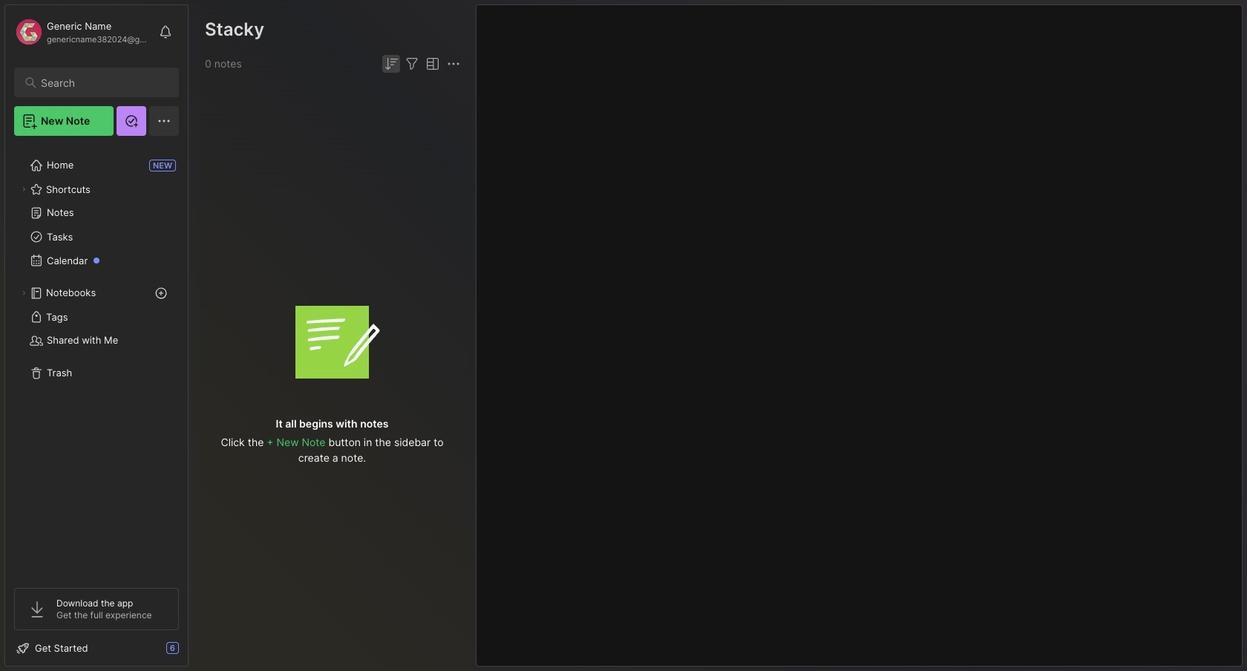 Task type: vqa. For each thing, say whether or not it's contained in the screenshot.
ADD FILTERS icon on the top left
yes



Task type: describe. For each thing, give the bounding box(es) containing it.
Account field
[[14, 17, 152, 47]]

add filters image
[[403, 55, 421, 73]]

Sort options field
[[382, 55, 400, 73]]

click to collapse image
[[188, 644, 199, 662]]

more actions image
[[445, 55, 463, 73]]

Search text field
[[41, 76, 166, 90]]

View options field
[[421, 55, 442, 73]]

note window - loading element
[[476, 4, 1243, 667]]

expand notebooks image
[[19, 289, 28, 298]]

Help and Learning task checklist field
[[5, 636, 188, 660]]

More actions field
[[445, 55, 463, 73]]



Task type: locate. For each thing, give the bounding box(es) containing it.
Add filters field
[[403, 55, 421, 73]]

main element
[[0, 0, 193, 671]]

None search field
[[41, 74, 166, 91]]

tree
[[5, 145, 188, 575]]

tree inside 'main' element
[[5, 145, 188, 575]]

none search field inside 'main' element
[[41, 74, 166, 91]]



